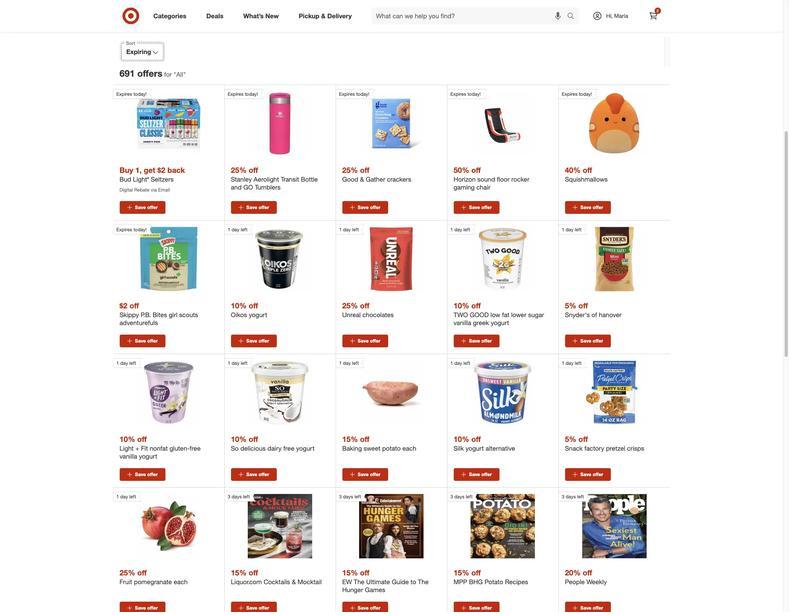 Task type: describe. For each thing, give the bounding box(es) containing it.
save for 10% off silk yogurt alternative
[[469, 472, 480, 478]]

save offer button for 10% off two good low fat lower sugar vanilla greek yogurt
[[454, 335, 499, 348]]

save offer button for 10% off light + fit nonfat gluten-free vanilla yogurt
[[120, 469, 165, 481]]

left for 15% off mpp bhg potato recipes
[[466, 494, 473, 500]]

via
[[151, 187, 157, 193]]

save offer for 15% off mpp bhg potato recipes
[[469, 606, 492, 612]]

toys & sports button
[[443, 0, 481, 26]]

25% off unreal chocolates
[[342, 301, 394, 319]]

today! for 40% off squishmallows
[[579, 91, 592, 97]]

1 day left button for 15% off baking sweet potato each
[[336, 359, 424, 425]]

expires today! for 25% off stanley aerolight transit bottle and go tumblers
[[228, 91, 258, 97]]

offer for 25% off fruit pomegranate each
[[147, 606, 158, 612]]

expires for 25% off good & gather crackers
[[339, 91, 355, 97]]

good
[[470, 311, 489, 319]]

deals link
[[200, 7, 233, 25]]

1 day left for 5% off snyder's of hanover
[[562, 227, 582, 233]]

& inside 15% off liquor.com cocktails & mocktail
[[292, 579, 296, 586]]

save offer button for 15% off liquor.com cocktails & mocktail
[[231, 602, 277, 613]]

expires today! for 25% off good & gather crackers
[[339, 91, 370, 97]]

off for 10% off light + fit nonfat gluten-free vanilla yogurt
[[137, 435, 147, 444]]

3 for 15% off liquor.com cocktails & mocktail
[[228, 494, 230, 500]]

what's new link
[[237, 7, 289, 25]]

maria
[[614, 12, 628, 19]]

digital
[[120, 187, 133, 193]]

save offer button for 25% off good & gather crackers
[[342, 201, 388, 214]]

save offer button down rebate in the left top of the page
[[120, 201, 165, 214]]

squishmallows
[[565, 175, 608, 183]]

25% off stanley aerolight transit bottle and go tumblers
[[231, 165, 318, 191]]

delivery
[[327, 12, 352, 20]]

10% for 10% off silk yogurt alternative
[[454, 435, 469, 444]]

fat
[[502, 311, 510, 319]]

gluten-
[[170, 445, 190, 453]]

offer for 25% off stanley aerolight transit bottle and go tumblers
[[259, 205, 269, 211]]

offer down via on the top of page
[[147, 205, 158, 211]]

pickup
[[299, 12, 319, 20]]

and
[[231, 183, 242, 191]]

save for 5% off snyder's of hanover
[[581, 338, 592, 344]]

skippy
[[120, 311, 139, 319]]

1 day left button for 10% off silk yogurt alternative
[[447, 359, 535, 425]]

10% off silk yogurt alternative
[[454, 435, 515, 453]]

save for 10% off two good low fat lower sugar vanilla greek yogurt
[[469, 338, 480, 344]]

1 day left for 15% off baking sweet potato each
[[339, 361, 359, 366]]

save offer button for 25% off stanley aerolight transit bottle and go tumblers
[[231, 201, 277, 214]]

offer for 15% off liquor.com cocktails & mocktail
[[259, 606, 269, 612]]

offer for $2 off skippy p.b. bites girl scouts adventurefuls
[[147, 338, 158, 344]]

1 day left button for 5% off snyder's of hanover
[[558, 225, 647, 292]]

save for 15% off baking sweet potato each
[[358, 472, 369, 478]]

vanilla for 10% off light + fit nonfat gluten-free vanilla yogurt
[[120, 453, 137, 461]]

good
[[342, 175, 358, 183]]

day for 15% off baking sweet potato each
[[343, 361, 351, 366]]

email
[[158, 187, 170, 193]]

save offer button for 50% off horizon sound floor rocker gaming chair
[[454, 201, 499, 214]]

dairy
[[268, 445, 282, 453]]

tech & entertainment button
[[396, 0, 437, 26]]

save offer for 40% off squishmallows
[[581, 205, 603, 211]]

for
[[164, 71, 172, 78]]

stanley
[[231, 175, 252, 183]]

today! for 50% off horizon sound floor rocker gaming chair
[[468, 91, 481, 97]]

1 day left for 10% off silk yogurt alternative
[[451, 361, 470, 366]]

left for 25% off fruit pomegranate each
[[129, 494, 136, 500]]

15% off baking sweet potato each
[[342, 435, 416, 453]]

floor
[[497, 175, 510, 183]]

sound
[[477, 175, 495, 183]]

each inside 15% off baking sweet potato each
[[403, 445, 416, 453]]

5% off snyder's of hanover
[[565, 301, 622, 319]]

save offer for 15% off ew the ultimate guide to the hunger games
[[358, 606, 381, 612]]

deals
[[206, 12, 223, 20]]

day for 10% off oikos yogurt
[[232, 227, 239, 233]]

greek
[[473, 319, 489, 327]]

rebate
[[134, 187, 150, 193]]

aerolight
[[254, 175, 279, 183]]

expiring button
[[121, 43, 163, 61]]

save down rebate in the left top of the page
[[135, 205, 146, 211]]

days for 15% off liquor.com cocktails & mocktail
[[232, 494, 242, 500]]

save for 25% off unreal chocolates
[[358, 338, 369, 344]]

save offer button for $2 off skippy p.b. bites girl scouts adventurefuls
[[120, 335, 165, 348]]

left for 5% off snack factory pretzel crisps
[[575, 361, 582, 366]]

silk
[[454, 445, 464, 453]]

2
[[657, 8, 659, 13]]

baking
[[342, 445, 362, 453]]

save offer button for 20% off people weekly
[[565, 602, 611, 613]]

offer for 10% off light + fit nonfat gluten-free vanilla yogurt
[[147, 472, 158, 478]]

days for 20% off people weekly
[[566, 494, 576, 500]]

save for 50% off horizon sound floor rocker gaming chair
[[469, 205, 480, 211]]

free inside the 10% off light + fit nonfat gluten-free vanilla yogurt
[[190, 445, 201, 453]]

save offer for 5% off snack factory pretzel crisps
[[581, 472, 603, 478]]

25% off fruit pomegranate each
[[120, 569, 188, 586]]

adventurefuls
[[120, 319, 158, 327]]

10% for 10% off oikos yogurt
[[231, 301, 247, 310]]

horizon
[[454, 175, 476, 183]]

left for 15% off baking sweet potato each
[[352, 361, 359, 366]]

supplies
[[309, 17, 334, 25]]

1 for 10% off so delicious dairy free yogurt
[[228, 361, 230, 366]]

691
[[120, 68, 135, 79]]

15% off liquor.com cocktails & mocktail
[[231, 569, 322, 586]]

10% for 10% off light + fit nonfat gluten-free vanilla yogurt
[[120, 435, 135, 444]]

2 " from the left
[[183, 71, 186, 78]]

offer for 25% off good & gather crackers
[[370, 205, 381, 211]]

scouts
[[179, 311, 198, 319]]

day for 5% off snack factory pretzel crisps
[[566, 361, 574, 366]]

categories link
[[147, 7, 196, 25]]

tech
[[406, 8, 419, 16]]

15% for 15% off liquor.com cocktails & mocktail
[[231, 569, 247, 578]]

games
[[365, 586, 385, 594]]

save for 15% off ew the ultimate guide to the hunger games
[[358, 606, 369, 612]]

tumblers
[[255, 183, 281, 191]]

snyder's
[[565, 311, 590, 319]]

save for 40% off squishmallows
[[581, 205, 592, 211]]

left for 10% off so delicious dairy free yogurt
[[241, 361, 248, 366]]

yogurt inside 10% off so delicious dairy free yogurt
[[296, 445, 315, 453]]

sports
[[452, 17, 472, 25]]

save offer down rebate in the left top of the page
[[135, 205, 158, 211]]

expires for 25% off stanley aerolight transit bottle and go tumblers
[[228, 91, 244, 97]]

each inside '25% off fruit pomegranate each'
[[174, 579, 188, 586]]

+
[[135, 445, 139, 453]]

off for 10% off two good low fat lower sugar vanilla greek yogurt
[[471, 301, 481, 310]]

nonfat
[[150, 445, 168, 453]]

get
[[144, 165, 155, 175]]

fruit
[[120, 579, 132, 586]]

chair
[[477, 183, 491, 191]]

1 day left for 25% off fruit pomegranate each
[[116, 494, 136, 500]]

crackers
[[387, 175, 411, 183]]

days for 15% off ew the ultimate guide to the hunger games
[[343, 494, 353, 500]]

1 the from the left
[[354, 579, 365, 586]]

tech & entertainment
[[396, 8, 437, 25]]

25% off good & gather crackers
[[342, 165, 411, 183]]

day for 10% off so delicious dairy free yogurt
[[232, 361, 239, 366]]

pickup & delivery link
[[292, 7, 362, 25]]

save offer button for 15% off ew the ultimate guide to the hunger games
[[342, 602, 388, 613]]

offer for 10% off so delicious dairy free yogurt
[[259, 472, 269, 478]]

1 for 25% off unreal chocolates
[[339, 227, 342, 233]]

20% off people weekly
[[565, 569, 607, 586]]

pickup & delivery
[[299, 12, 352, 20]]

hi, maria
[[606, 12, 628, 19]]

p.b.
[[141, 311, 151, 319]]

3 days left for 15% off liquor.com cocktails & mocktail
[[228, 494, 250, 500]]

search button
[[564, 7, 583, 26]]

pretzel
[[606, 445, 626, 453]]

offer for 15% off mpp bhg potato recipes
[[481, 606, 492, 612]]

5% for 5% off snack factory pretzel crisps
[[565, 435, 577, 444]]

cocktails
[[264, 579, 290, 586]]

25% for 25% off good & gather crackers
[[342, 165, 358, 175]]

what's
[[243, 12, 264, 20]]

yogurt inside the 10% off silk yogurt alternative
[[466, 445, 484, 453]]

off for 10% off so delicious dairy free yogurt
[[249, 435, 258, 444]]

recipes
[[505, 579, 528, 586]]

mocktail
[[298, 579, 322, 586]]

10% for 10% off two good low fat lower sugar vanilla greek yogurt
[[454, 301, 469, 310]]

household supplies button
[[303, 0, 340, 26]]

hanover
[[599, 311, 622, 319]]

save offer for 25% off stanley aerolight transit bottle and go tumblers
[[246, 205, 269, 211]]

girl
[[169, 311, 178, 319]]

so
[[231, 445, 239, 453]]

hunger
[[342, 586, 363, 594]]

15% for 15% off baking sweet potato each
[[342, 435, 358, 444]]

1 day left for 10% off oikos yogurt
[[228, 227, 248, 233]]

unreal
[[342, 311, 361, 319]]

save offer for 10% off two good low fat lower sugar vanilla greek yogurt
[[469, 338, 492, 344]]

household
[[306, 8, 337, 16]]

offer for 25% off unreal chocolates
[[370, 338, 381, 344]]



Task type: vqa. For each thing, say whether or not it's contained in the screenshot.
a
no



Task type: locate. For each thing, give the bounding box(es) containing it.
save offer down 'weekly'
[[581, 606, 603, 612]]

1 horizontal spatial the
[[418, 579, 429, 586]]

expires today! button for 25% off good & gather crackers
[[336, 89, 424, 156]]

save offer button down gather
[[342, 201, 388, 214]]

1 day left button for 10% off two good low fat lower sugar vanilla greek yogurt
[[447, 225, 535, 292]]

save offer button down oikos
[[231, 335, 277, 348]]

save offer button down of
[[565, 335, 611, 348]]

save offer button down liquor.com
[[231, 602, 277, 613]]

offer down pomegranate
[[147, 606, 158, 612]]

expires today! for 40% off squishmallows
[[562, 91, 592, 97]]

save offer down the fit
[[135, 472, 158, 478]]

0 horizontal spatial the
[[354, 579, 365, 586]]

save offer button down silk
[[454, 469, 499, 481]]

10% up oikos
[[231, 301, 247, 310]]

save offer button for 5% off snyder's of hanover
[[565, 335, 611, 348]]

save offer button for 15% off baking sweet potato each
[[342, 469, 388, 481]]

25% inside '25% off fruit pomegranate each'
[[120, 569, 135, 578]]

save offer for 25% off fruit pomegranate each
[[135, 606, 158, 612]]

1 5% from the top
[[565, 301, 577, 310]]

save offer down oikos
[[246, 338, 269, 344]]

offer down chocolates
[[370, 338, 381, 344]]

save down 'weekly'
[[581, 606, 592, 612]]

today! for 25% off stanley aerolight transit bottle and go tumblers
[[245, 91, 258, 97]]

1 3 from the left
[[228, 494, 230, 500]]

today! for $2 off skippy p.b. bites girl scouts adventurefuls
[[134, 227, 147, 233]]

off inside 25% off good & gather crackers
[[360, 165, 370, 175]]

1 3 days left from the left
[[228, 494, 250, 500]]

day for 10% off silk yogurt alternative
[[455, 361, 462, 366]]

4 3 days left from the left
[[562, 494, 584, 500]]

what's new
[[243, 12, 279, 20]]

save offer button down 'sweet'
[[342, 469, 388, 481]]

save down snyder's
[[581, 338, 592, 344]]

10% inside 10% off two good low fat lower sugar vanilla greek yogurt
[[454, 301, 469, 310]]

1 day left button for 10% off so delicious dairy free yogurt
[[224, 359, 312, 425]]

save offer button down 'weekly'
[[565, 602, 611, 613]]

15% up baking
[[342, 435, 358, 444]]

save offer button down games
[[342, 602, 388, 613]]

offer down nonfat
[[147, 472, 158, 478]]

1 for 10% off two good low fat lower sugar vanilla greek yogurt
[[451, 227, 453, 233]]

25% up unreal
[[342, 301, 358, 310]]

save for 10% off oikos yogurt
[[246, 338, 257, 344]]

sugar
[[528, 311, 544, 319]]

40%
[[565, 165, 581, 175]]

lower
[[511, 311, 527, 319]]

save offer button down greek
[[454, 335, 499, 348]]

3 days left
[[228, 494, 250, 500], [339, 494, 361, 500], [451, 494, 473, 500], [562, 494, 584, 500]]

offer down greek
[[481, 338, 492, 344]]

1 for 10% off oikos yogurt
[[228, 227, 230, 233]]

save offer down the 10% off silk yogurt alternative
[[469, 472, 492, 478]]

save offer button down the fit
[[120, 469, 165, 481]]

crisps
[[627, 445, 645, 453]]

off inside 10% off oikos yogurt
[[249, 301, 258, 310]]

save down liquor.com
[[246, 606, 257, 612]]

offer down alternative
[[481, 472, 492, 478]]

3
[[228, 494, 230, 500], [339, 494, 342, 500], [451, 494, 453, 500], [562, 494, 565, 500]]

save
[[135, 205, 146, 211], [246, 205, 257, 211], [358, 205, 369, 211], [469, 205, 480, 211], [581, 205, 592, 211], [135, 338, 146, 344], [246, 338, 257, 344], [358, 338, 369, 344], [469, 338, 480, 344], [581, 338, 592, 344], [135, 472, 146, 478], [246, 472, 257, 478], [358, 472, 369, 478], [469, 472, 480, 478], [581, 472, 592, 478], [135, 606, 146, 612], [246, 606, 257, 612], [358, 606, 369, 612], [469, 606, 480, 612], [581, 606, 592, 612]]

offer for 10% off silk yogurt alternative
[[481, 472, 492, 478]]

save offer down liquor.com
[[246, 606, 269, 612]]

save offer button down go
[[231, 201, 277, 214]]

2 3 from the left
[[339, 494, 342, 500]]

1 for 5% off snack factory pretzel crisps
[[562, 361, 565, 366]]

save offer down of
[[581, 338, 603, 344]]

save offer down greek
[[469, 338, 492, 344]]

oikos
[[231, 311, 247, 319]]

10% inside 10% off oikos yogurt
[[231, 301, 247, 310]]

snack
[[565, 445, 583, 453]]

off for 25% off stanley aerolight transit bottle and go tumblers
[[249, 165, 258, 175]]

3 days left button
[[224, 492, 312, 559], [336, 492, 424, 559], [447, 492, 535, 559], [558, 492, 647, 559]]

2 the from the left
[[418, 579, 429, 586]]

save for 25% off stanley aerolight transit bottle and go tumblers
[[246, 205, 257, 211]]

save down the 10% off silk yogurt alternative
[[469, 472, 480, 478]]

light
[[120, 445, 134, 453]]

gather
[[366, 175, 385, 183]]

1 " from the left
[[174, 71, 176, 78]]

save offer down go
[[246, 205, 269, 211]]

off inside 40% off squishmallows
[[583, 165, 592, 175]]

save down go
[[246, 205, 257, 211]]

yogurt inside the 10% off light + fit nonfat gluten-free vanilla yogurt
[[139, 453, 157, 461]]

0 horizontal spatial "
[[174, 71, 176, 78]]

10% up silk
[[454, 435, 469, 444]]

off for 25% off good & gather crackers
[[360, 165, 370, 175]]

1 vertical spatial $2
[[120, 301, 127, 310]]

0 vertical spatial $2
[[157, 165, 165, 175]]

0 vertical spatial vanilla
[[454, 319, 471, 327]]

left for 10% off oikos yogurt
[[241, 227, 248, 233]]

4 days from the left
[[566, 494, 576, 500]]

expires
[[116, 91, 132, 97], [228, 91, 244, 97], [339, 91, 355, 97], [451, 91, 466, 97], [562, 91, 578, 97], [116, 227, 132, 233]]

off inside 15% off mpp bhg potato recipes
[[471, 569, 481, 578]]

save offer for 50% off horizon sound floor rocker gaming chair
[[469, 205, 492, 211]]

10% up "so"
[[231, 435, 247, 444]]

25% inside 25% off unreal chocolates
[[342, 301, 358, 310]]

3 3 days left button from the left
[[447, 492, 535, 559]]

expires today!
[[116, 91, 147, 97], [228, 91, 258, 97], [339, 91, 370, 97], [451, 91, 481, 97], [562, 91, 592, 97], [116, 227, 147, 233]]

vanilla left the fit
[[120, 453, 137, 461]]

save offer down bhg at bottom right
[[469, 606, 492, 612]]

off inside 10% off so delicious dairy free yogurt
[[249, 435, 258, 444]]

save down factory
[[581, 472, 592, 478]]

expires today! for $2 off skippy p.b. bites girl scouts adventurefuls
[[116, 227, 147, 233]]

5% up snyder's
[[565, 301, 577, 310]]

pets button
[[349, 0, 387, 26]]

offer down cocktails
[[259, 606, 269, 612]]

10% off two good low fat lower sugar vanilla greek yogurt
[[454, 301, 544, 327]]

10% for 10% off so delicious dairy free yogurt
[[231, 435, 247, 444]]

save for 25% off fruit pomegranate each
[[135, 606, 146, 612]]

left for 25% off unreal chocolates
[[352, 227, 359, 233]]

days for 15% off mpp bhg potato recipes
[[455, 494, 465, 500]]

offer
[[137, 68, 158, 79], [147, 205, 158, 211], [259, 205, 269, 211], [370, 205, 381, 211], [481, 205, 492, 211], [593, 205, 603, 211], [147, 338, 158, 344], [259, 338, 269, 344], [370, 338, 381, 344], [481, 338, 492, 344], [593, 338, 603, 344], [147, 472, 158, 478], [259, 472, 269, 478], [370, 472, 381, 478], [481, 472, 492, 478], [593, 472, 603, 478], [147, 606, 158, 612], [259, 606, 269, 612], [370, 606, 381, 612], [481, 606, 492, 612], [593, 606, 603, 612]]

3 for 15% off mpp bhg potato recipes
[[451, 494, 453, 500]]

off inside 5% off snyder's of hanover
[[579, 301, 588, 310]]

save offer button down squishmallows
[[565, 201, 611, 214]]

offer for 20% off people weekly
[[593, 606, 603, 612]]

1 horizontal spatial "
[[183, 71, 186, 78]]

& inside 25% off good & gather crackers
[[360, 175, 364, 183]]

save offer button down chocolates
[[342, 335, 388, 348]]

10% off light + fit nonfat gluten-free vanilla yogurt
[[120, 435, 201, 461]]

save down unreal
[[358, 338, 369, 344]]

save offer down 'sweet'
[[358, 472, 381, 478]]

save offer button down factory
[[565, 469, 611, 481]]

save offer down the chair
[[469, 205, 492, 211]]

weekly
[[587, 579, 607, 586]]

offer down the chair
[[481, 205, 492, 211]]

save offer down games
[[358, 606, 381, 612]]

15% for 15% off ew the ultimate guide to the hunger games
[[342, 569, 358, 578]]

the
[[354, 579, 365, 586], [418, 579, 429, 586]]

15% up liquor.com
[[231, 569, 247, 578]]

offer for 50% off horizon sound floor rocker gaming chair
[[481, 205, 492, 211]]

off inside 25% off unreal chocolates
[[360, 301, 370, 310]]

25% up stanley
[[231, 165, 247, 175]]

3 3 from the left
[[451, 494, 453, 500]]

yogurt inside 10% off oikos yogurt
[[249, 311, 267, 319]]

15% inside 15% off baking sweet potato each
[[342, 435, 358, 444]]

save offer down factory
[[581, 472, 603, 478]]

1 horizontal spatial each
[[403, 445, 416, 453]]

off for 10% off oikos yogurt
[[249, 301, 258, 310]]

save offer button down adventurefuls
[[120, 335, 165, 348]]

save for 25% off good & gather crackers
[[358, 205, 369, 211]]

50%
[[454, 165, 469, 175]]

0 vertical spatial 5%
[[565, 301, 577, 310]]

off for 20% off people weekly
[[583, 569, 592, 578]]

off for 5% off snyder's of hanover
[[579, 301, 588, 310]]

$2 inside the $2 off skippy p.b. bites girl scouts adventurefuls
[[120, 301, 127, 310]]

0 horizontal spatial $2
[[120, 301, 127, 310]]

save offer for 15% off baking sweet potato each
[[358, 472, 381, 478]]

save offer for 10% off light + fit nonfat gluten-free vanilla yogurt
[[135, 472, 158, 478]]

off inside the 10% off light + fit nonfat gluten-free vanilla yogurt
[[137, 435, 147, 444]]

day for 10% off light + fit nonfat gluten-free vanilla yogurt
[[120, 361, 128, 366]]

offer down tumblers
[[259, 205, 269, 211]]

25% inside 25% off good & gather crackers
[[342, 165, 358, 175]]

save offer button for 15% off mpp bhg potato recipes
[[454, 602, 499, 613]]

off inside 15% off ew the ultimate guide to the hunger games
[[360, 569, 370, 578]]

go
[[243, 183, 253, 191]]

$2 up seltzers
[[157, 165, 165, 175]]

the right to
[[418, 579, 429, 586]]

save offer down delicious
[[246, 472, 269, 478]]

off inside 20% off people weekly
[[583, 569, 592, 578]]

10% inside 10% off so delicious dairy free yogurt
[[231, 435, 247, 444]]

save offer for 15% off liquor.com cocktails & mocktail
[[246, 606, 269, 612]]

0 horizontal spatial each
[[174, 579, 188, 586]]

1 day left button for 10% off oikos yogurt
[[224, 225, 312, 292]]

off for 10% off silk yogurt alternative
[[471, 435, 481, 444]]

offer down 'weekly'
[[593, 606, 603, 612]]

save offer for 25% off good & gather crackers
[[358, 205, 381, 211]]

off for 50% off horizon sound floor rocker gaming chair
[[471, 165, 481, 175]]

delicious
[[240, 445, 266, 453]]

bites
[[153, 311, 167, 319]]

3 days left button for 20% off people weekly
[[558, 492, 647, 559]]

off for 15% off liquor.com cocktails & mocktail
[[249, 569, 258, 578]]

2 days from the left
[[343, 494, 353, 500]]

expires for 50% off horizon sound floor rocker gaming chair
[[451, 91, 466, 97]]

& for toys
[[467, 8, 471, 16]]

vanilla for 10% off two good low fat lower sugar vanilla greek yogurt
[[454, 319, 471, 327]]

3 days left button for 15% off mpp bhg potato recipes
[[447, 492, 535, 559]]

expires today! button for $2 off skippy p.b. bites girl scouts adventurefuls
[[113, 225, 201, 292]]

3 3 days left from the left
[[451, 494, 473, 500]]

fit
[[141, 445, 148, 453]]

save offer button down bhg at bottom right
[[454, 602, 499, 613]]

pomegranate
[[134, 579, 172, 586]]

save offer for 10% off so delicious dairy free yogurt
[[246, 472, 269, 478]]

save down squishmallows
[[581, 205, 592, 211]]

off inside 50% off horizon sound floor rocker gaming chair
[[471, 165, 481, 175]]

save for 5% off snack factory pretzel crisps
[[581, 472, 592, 478]]

25% up fruit
[[120, 569, 135, 578]]

potato
[[485, 579, 503, 586]]

save down bhg at bottom right
[[469, 606, 480, 612]]

15% inside 15% off mpp bhg potato recipes
[[454, 569, 469, 578]]

offer down games
[[370, 606, 381, 612]]

today!
[[134, 91, 147, 97], [245, 91, 258, 97], [356, 91, 370, 97], [468, 91, 481, 97], [579, 91, 592, 97], [134, 227, 147, 233]]

& inside tech & entertainment
[[421, 8, 425, 16]]

save offer button for 10% off so delicious dairy free yogurt
[[231, 469, 277, 481]]

off for 40% off squishmallows
[[583, 165, 592, 175]]

search
[[564, 13, 583, 21]]

bhg
[[469, 579, 483, 586]]

10%
[[231, 301, 247, 310], [454, 301, 469, 310], [120, 435, 135, 444], [231, 435, 247, 444], [454, 435, 469, 444]]

off for 15% off mpp bhg potato recipes
[[471, 569, 481, 578]]

off inside the 10% off silk yogurt alternative
[[471, 435, 481, 444]]

5% inside 5% off snyder's of hanover
[[565, 301, 577, 310]]

5% inside 5% off snack factory pretzel crisps
[[565, 435, 577, 444]]

new
[[265, 12, 279, 20]]

pets
[[362, 8, 375, 16]]

save down pomegranate
[[135, 606, 146, 612]]

save offer button down delicious
[[231, 469, 277, 481]]

day
[[232, 227, 239, 233], [343, 227, 351, 233], [455, 227, 462, 233], [566, 227, 574, 233], [120, 361, 128, 366], [232, 361, 239, 366], [343, 361, 351, 366], [455, 361, 462, 366], [566, 361, 574, 366], [120, 494, 128, 500]]

$2 inside buy 1, get $2 back bud light® seltzers digital rebate via email
[[157, 165, 165, 175]]

save offer button for 10% off oikos yogurt
[[231, 335, 277, 348]]

save offer down gather
[[358, 205, 381, 211]]

15% up ew
[[342, 569, 358, 578]]

"
[[174, 71, 176, 78], [183, 71, 186, 78]]

chocolates
[[363, 311, 394, 319]]

1 vertical spatial 5%
[[565, 435, 577, 444]]

categories
[[153, 12, 186, 20]]

& for pickup
[[321, 12, 326, 20]]

1 horizontal spatial free
[[283, 445, 294, 453]]

1 day left for 10% off light + fit nonfat gluten-free vanilla yogurt
[[116, 361, 136, 366]]

save for $2 off skippy p.b. bites girl scouts adventurefuls
[[135, 338, 146, 344]]

$2 up skippy
[[120, 301, 127, 310]]

expires today! button
[[113, 89, 201, 156], [224, 89, 312, 156], [336, 89, 424, 156], [447, 89, 535, 156], [558, 89, 647, 156], [113, 225, 201, 292]]

left for 10% off two good low fat lower sugar vanilla greek yogurt
[[464, 227, 470, 233]]

off inside 10% off two good low fat lower sugar vanilla greek yogurt
[[471, 301, 481, 310]]

offer for 10% off two good low fat lower sugar vanilla greek yogurt
[[481, 338, 492, 344]]

3 days from the left
[[455, 494, 465, 500]]

5% off snack factory pretzel crisps
[[565, 435, 645, 453]]

yogurt inside 10% off two good low fat lower sugar vanilla greek yogurt
[[491, 319, 509, 327]]

left for 10% off light + fit nonfat gluten-free vanilla yogurt
[[129, 361, 136, 366]]

1 horizontal spatial $2
[[157, 165, 165, 175]]

offer down 10% off oikos yogurt
[[259, 338, 269, 344]]

15% off ew the ultimate guide to the hunger games
[[342, 569, 429, 594]]

save offer
[[135, 205, 158, 211], [246, 205, 269, 211], [358, 205, 381, 211], [469, 205, 492, 211], [581, 205, 603, 211], [135, 338, 158, 344], [246, 338, 269, 344], [358, 338, 381, 344], [469, 338, 492, 344], [581, 338, 603, 344], [135, 472, 158, 478], [246, 472, 269, 478], [358, 472, 381, 478], [469, 472, 492, 478], [581, 472, 603, 478], [135, 606, 158, 612], [246, 606, 269, 612], [358, 606, 381, 612], [469, 606, 492, 612], [581, 606, 603, 612]]

buy
[[120, 165, 133, 175]]

save down gather
[[358, 205, 369, 211]]

$2 off skippy p.b. bites girl scouts adventurefuls
[[120, 301, 198, 327]]

each right pomegranate
[[174, 579, 188, 586]]

days
[[232, 494, 242, 500], [343, 494, 353, 500], [455, 494, 465, 500], [566, 494, 576, 500]]

10% inside the 10% off light + fit nonfat gluten-free vanilla yogurt
[[120, 435, 135, 444]]

people
[[565, 579, 585, 586]]

offer down gather
[[370, 205, 381, 211]]

liquor.com
[[231, 579, 262, 586]]

0 vertical spatial each
[[403, 445, 416, 453]]

yogurt right greek
[[491, 319, 509, 327]]

vanilla inside 10% off two good low fat lower sugar vanilla greek yogurt
[[454, 319, 471, 327]]

15% inside 15% off ew the ultimate guide to the hunger games
[[342, 569, 358, 578]]

5% up snack
[[565, 435, 577, 444]]

save down the chair
[[469, 205, 480, 211]]

0 horizontal spatial vanilla
[[120, 453, 137, 461]]

save offer button for 5% off snack factory pretzel crisps
[[565, 469, 611, 481]]

1 for 10% off silk yogurt alternative
[[451, 361, 453, 366]]

1 3 days left button from the left
[[224, 492, 312, 559]]

1 vertical spatial vanilla
[[120, 453, 137, 461]]

50% off horizon sound floor rocker gaming chair
[[454, 165, 530, 191]]

expires today! button for 25% off stanley aerolight transit bottle and go tumblers
[[224, 89, 312, 156]]

save offer down chocolates
[[358, 338, 381, 344]]

offer right 691
[[137, 68, 158, 79]]

1
[[228, 227, 230, 233], [339, 227, 342, 233], [451, 227, 453, 233], [562, 227, 565, 233], [116, 361, 119, 366], [228, 361, 230, 366], [339, 361, 342, 366], [451, 361, 453, 366], [562, 361, 565, 366], [116, 494, 119, 500]]

free
[[190, 445, 201, 453], [283, 445, 294, 453]]

save down oikos
[[246, 338, 257, 344]]

day for 25% off fruit pomegranate each
[[120, 494, 128, 500]]

offer down potato
[[481, 606, 492, 612]]

save down +
[[135, 472, 146, 478]]

off inside 25% off stanley aerolight transit bottle and go tumblers
[[249, 165, 258, 175]]

40% off squishmallows
[[565, 165, 608, 183]]

0 horizontal spatial free
[[190, 445, 201, 453]]

off inside 5% off snack factory pretzel crisps
[[579, 435, 588, 444]]

10% off oikos yogurt
[[231, 301, 267, 319]]

save offer button down the chair
[[454, 201, 499, 214]]

25% for 25% off unreal chocolates
[[342, 301, 358, 310]]

4 3 from the left
[[562, 494, 565, 500]]

of
[[592, 311, 597, 319]]

4 3 days left button from the left
[[558, 492, 647, 559]]

& inside toys & sports
[[467, 8, 471, 16]]

10% up two
[[454, 301, 469, 310]]

factory
[[585, 445, 604, 453]]

off for 25% off unreal chocolates
[[360, 301, 370, 310]]

10% inside the 10% off silk yogurt alternative
[[454, 435, 469, 444]]

off inside 15% off baking sweet potato each
[[360, 435, 370, 444]]

2 free from the left
[[283, 445, 294, 453]]

expires today! button for 40% off squishmallows
[[558, 89, 647, 156]]

toys
[[453, 8, 466, 16]]

mpp
[[454, 579, 467, 586]]

1 day left for 10% off so delicious dairy free yogurt
[[228, 361, 248, 366]]

yogurt right light
[[139, 453, 157, 461]]

yogurt right silk
[[466, 445, 484, 453]]

off inside the $2 off skippy p.b. bites girl scouts adventurefuls
[[130, 301, 139, 310]]

offer for 10% off oikos yogurt
[[259, 338, 269, 344]]

expiring
[[126, 48, 151, 56]]

25% up good
[[342, 165, 358, 175]]

save down adventurefuls
[[135, 338, 146, 344]]

2 3 days left button from the left
[[336, 492, 424, 559]]

15% up mpp
[[454, 569, 469, 578]]

free inside 10% off so delicious dairy free yogurt
[[283, 445, 294, 453]]

off inside '25% off fruit pomegranate each'
[[137, 569, 147, 578]]

1 vertical spatial each
[[174, 579, 188, 586]]

25% inside 25% off stanley aerolight transit bottle and go tumblers
[[231, 165, 247, 175]]

guide
[[392, 579, 409, 586]]

1 for 5% off snyder's of hanover
[[562, 227, 565, 233]]

691 offer s for " all "
[[120, 68, 186, 79]]

offer down 'sweet'
[[370, 472, 381, 478]]

day for 5% off snyder's of hanover
[[566, 227, 574, 233]]

offer for 5% off snack factory pretzel crisps
[[593, 472, 603, 478]]

1 free from the left
[[190, 445, 201, 453]]

vanilla left greek
[[454, 319, 471, 327]]

rocker
[[512, 175, 530, 183]]

free right nonfat
[[190, 445, 201, 453]]

10% up light
[[120, 435, 135, 444]]

offer down squishmallows
[[593, 205, 603, 211]]

3 days left button for 15% off liquor.com cocktails & mocktail
[[224, 492, 312, 559]]

vanilla
[[454, 319, 471, 327], [120, 453, 137, 461]]

2 3 days left from the left
[[339, 494, 361, 500]]

save offer button for 25% off fruit pomegranate each
[[120, 602, 165, 613]]

15% inside 15% off liquor.com cocktails & mocktail
[[231, 569, 247, 578]]

5% for 5% off snyder's of hanover
[[565, 301, 577, 310]]

expires for $2 off skippy p.b. bites girl scouts adventurefuls
[[116, 227, 132, 233]]

expires today! for 50% off horizon sound floor rocker gaming chair
[[451, 91, 481, 97]]

save offer down pomegranate
[[135, 606, 158, 612]]

bottle
[[301, 175, 318, 183]]

the right ew
[[354, 579, 365, 586]]

1 horizontal spatial vanilla
[[454, 319, 471, 327]]

ultimate
[[366, 579, 390, 586]]

potato
[[382, 445, 401, 453]]

15% off mpp bhg potato recipes
[[454, 569, 528, 586]]

low
[[491, 311, 500, 319]]

1 days from the left
[[232, 494, 242, 500]]

yogurt right oikos
[[249, 311, 267, 319]]

save down delicious
[[246, 472, 257, 478]]

What can we help you find? suggestions appear below search field
[[371, 7, 569, 25]]

two
[[454, 311, 468, 319]]

save offer for 10% off oikos yogurt
[[246, 338, 269, 344]]

all
[[176, 71, 183, 78]]

yogurt right "dairy"
[[296, 445, 315, 453]]

transit
[[281, 175, 299, 183]]

offer down factory
[[593, 472, 603, 478]]

left for 15% off liquor.com cocktails & mocktail
[[243, 494, 250, 500]]

offer for 15% off baking sweet potato each
[[370, 472, 381, 478]]

toys & sports
[[452, 8, 472, 25]]

off inside 15% off liquor.com cocktails & mocktail
[[249, 569, 258, 578]]

save offer down adventurefuls
[[135, 338, 158, 344]]

vanilla inside the 10% off light + fit nonfat gluten-free vanilla yogurt
[[120, 453, 137, 461]]

10% off so delicious dairy free yogurt
[[231, 435, 315, 453]]

15% for 15% off mpp bhg potato recipes
[[454, 569, 469, 578]]

2 5% from the top
[[565, 435, 577, 444]]

3 days left for 15% off ew the ultimate guide to the hunger games
[[339, 494, 361, 500]]

3 days left for 15% off mpp bhg potato recipes
[[451, 494, 473, 500]]



